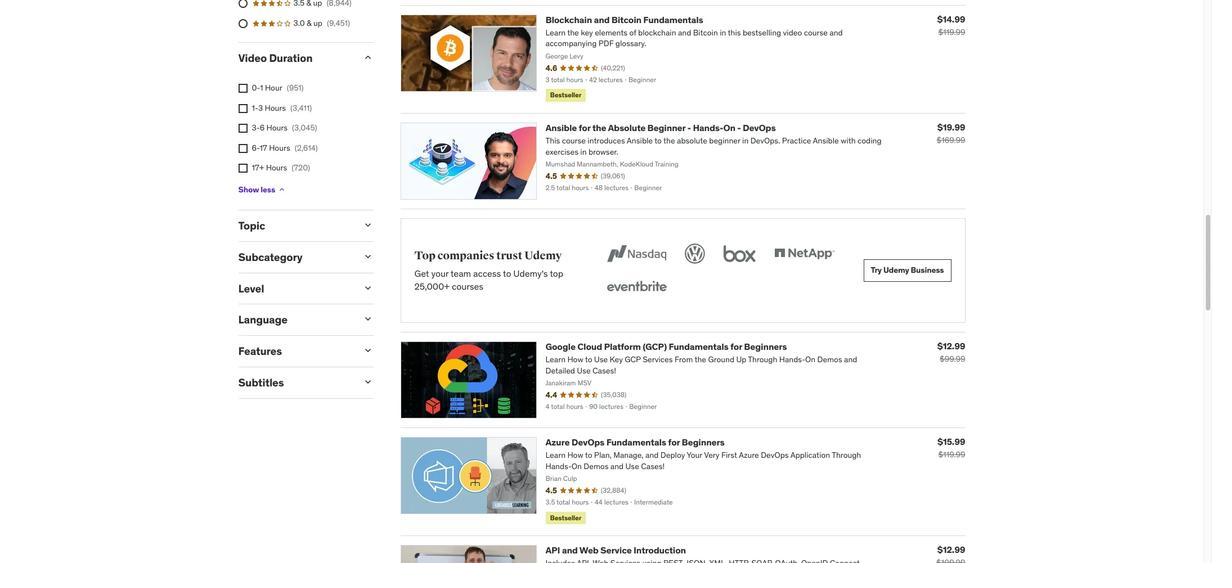 Task type: locate. For each thing, give the bounding box(es) containing it.
1-3 hours (3,411)
[[252, 103, 312, 113]]

devops right "azure"
[[572, 437, 605, 448]]

$119.99 down $15.99
[[938, 450, 965, 460]]

small image
[[362, 52, 373, 63], [362, 251, 373, 262], [362, 314, 373, 325]]

$12.99 for $12.99 $99.99
[[937, 340, 965, 352]]

0 vertical spatial udemy
[[525, 249, 562, 263]]

1 $12.99 from the top
[[937, 340, 965, 352]]

to
[[503, 268, 511, 279]]

show less button
[[238, 178, 286, 201]]

show less
[[238, 184, 275, 195]]

0-1 hour (951)
[[252, 83, 304, 93]]

subcategory button
[[238, 250, 353, 264]]

companies
[[438, 249, 494, 263]]

4 small image from the top
[[362, 377, 373, 388]]

top
[[415, 249, 436, 263]]

xsmall image left 3-
[[238, 124, 247, 133]]

try
[[871, 265, 882, 275]]

(2,614)
[[295, 143, 318, 153]]

box image
[[721, 241, 758, 266]]

xsmall image left 0-
[[238, 84, 247, 93]]

and for bitcoin
[[594, 14, 610, 25]]

3 small image from the top
[[362, 314, 373, 325]]

1 small image from the top
[[362, 52, 373, 63]]

get
[[415, 268, 429, 279]]

video duration button
[[238, 51, 353, 65]]

$15.99 $119.99
[[938, 436, 965, 460]]

0 horizontal spatial udemy
[[525, 249, 562, 263]]

level button
[[238, 282, 353, 295]]

on
[[723, 122, 735, 133]]

try udemy business link
[[864, 259, 951, 282]]

udemy
[[525, 249, 562, 263], [884, 265, 909, 275]]

xsmall image
[[238, 84, 247, 93], [238, 104, 247, 113], [238, 124, 247, 133], [238, 164, 247, 173], [277, 185, 286, 194]]

1 horizontal spatial -
[[737, 122, 741, 133]]

2 $12.99 from the top
[[937, 544, 965, 555]]

the
[[593, 122, 606, 133]]

hours right 6
[[267, 123, 288, 133]]

$14.99 $119.99
[[937, 13, 965, 37]]

1 horizontal spatial for
[[668, 437, 680, 448]]

0 horizontal spatial for
[[579, 122, 591, 133]]

api and web service introduction link
[[546, 545, 686, 556]]

devops right on
[[743, 122, 776, 133]]

ansible for the absolute beginner - hands-on - devops
[[546, 122, 776, 133]]

xsmall image left the 17+
[[238, 164, 247, 173]]

2 vertical spatial for
[[668, 437, 680, 448]]

- right on
[[737, 122, 741, 133]]

small image for features
[[362, 345, 373, 356]]

show
[[238, 184, 259, 195]]

for
[[579, 122, 591, 133], [731, 341, 742, 352], [668, 437, 680, 448]]

fundamentals
[[643, 14, 703, 25], [669, 341, 729, 352], [606, 437, 666, 448]]

google cloud platform (gcp) fundamentals for beginners link
[[546, 341, 787, 352]]

-
[[688, 122, 691, 133], [737, 122, 741, 133]]

bitcoin
[[612, 14, 642, 25]]

1 vertical spatial $119.99
[[938, 450, 965, 460]]

2 small image from the top
[[362, 282, 373, 294]]

small image for subcategory
[[362, 251, 373, 262]]

- left hands-
[[688, 122, 691, 133]]

small image for level
[[362, 282, 373, 294]]

0 vertical spatial beginners
[[744, 341, 787, 352]]

1 $119.99 from the top
[[938, 27, 965, 37]]

1 horizontal spatial udemy
[[884, 265, 909, 275]]

azure devops fundamentals for beginners
[[546, 437, 725, 448]]

beginners
[[744, 341, 787, 352], [682, 437, 725, 448]]

devops
[[743, 122, 776, 133], [572, 437, 605, 448]]

hours right 3
[[265, 103, 286, 113]]

$119.99 inside $14.99 $119.99
[[938, 27, 965, 37]]

1-
[[252, 103, 258, 113]]

1 vertical spatial for
[[731, 341, 742, 352]]

subtitles
[[238, 376, 284, 389]]

and
[[594, 14, 610, 25], [562, 545, 578, 556]]

2 - from the left
[[737, 122, 741, 133]]

1 small image from the top
[[362, 220, 373, 231]]

video duration
[[238, 51, 313, 65]]

xsmall image
[[238, 144, 247, 153]]

(9,451)
[[327, 18, 350, 28]]

volkswagen image
[[682, 241, 707, 266]]

xsmall image for 3-
[[238, 124, 247, 133]]

0 horizontal spatial -
[[688, 122, 691, 133]]

duration
[[269, 51, 313, 65]]

absolute
[[608, 122, 646, 133]]

hours
[[265, 103, 286, 113], [267, 123, 288, 133], [269, 143, 290, 153], [266, 163, 287, 173]]

api
[[546, 545, 560, 556]]

1 vertical spatial beginners
[[682, 437, 725, 448]]

nasdaq image
[[604, 241, 669, 266]]

0 vertical spatial and
[[594, 14, 610, 25]]

$99.99
[[940, 354, 965, 364]]

features button
[[238, 345, 353, 358]]

topic button
[[238, 219, 353, 232]]

1 vertical spatial small image
[[362, 251, 373, 262]]

0 horizontal spatial and
[[562, 545, 578, 556]]

3-
[[252, 123, 260, 133]]

17+
[[252, 163, 264, 173]]

17
[[260, 143, 267, 153]]

1 - from the left
[[688, 122, 691, 133]]

1 vertical spatial and
[[562, 545, 578, 556]]

xsmall image for 17+
[[238, 164, 247, 173]]

trust
[[496, 249, 523, 263]]

top companies trust udemy get your team access to udemy's top 25,000+ courses
[[415, 249, 563, 292]]

$15.99
[[938, 436, 965, 447]]

$12.99 for $12.99
[[937, 544, 965, 555]]

$169.99
[[937, 135, 965, 145]]

0 vertical spatial small image
[[362, 52, 373, 63]]

small image
[[362, 220, 373, 231], [362, 282, 373, 294], [362, 345, 373, 356], [362, 377, 373, 388]]

0 vertical spatial for
[[579, 122, 591, 133]]

3 small image from the top
[[362, 345, 373, 356]]

xsmall image right less
[[277, 185, 286, 194]]

less
[[261, 184, 275, 195]]

cloud
[[578, 341, 602, 352]]

0 horizontal spatial devops
[[572, 437, 605, 448]]

0 vertical spatial $12.99
[[937, 340, 965, 352]]

1 vertical spatial udemy
[[884, 265, 909, 275]]

0 vertical spatial $119.99
[[938, 27, 965, 37]]

udemy up udemy's
[[525, 249, 562, 263]]

hours for 1-3 hours
[[265, 103, 286, 113]]

$119.99 for $14.99
[[938, 27, 965, 37]]

udemy's
[[513, 268, 548, 279]]

2 vertical spatial small image
[[362, 314, 373, 325]]

udemy inside top companies trust udemy get your team access to udemy's top 25,000+ courses
[[525, 249, 562, 263]]

$119.99 down $14.99
[[938, 27, 965, 37]]

xsmall image left 1- at the left top
[[238, 104, 247, 113]]

2 $119.99 from the top
[[938, 450, 965, 460]]

1 horizontal spatial and
[[594, 14, 610, 25]]

blockchain
[[546, 14, 592, 25]]

1 vertical spatial $12.99
[[937, 544, 965, 555]]

1
[[260, 83, 263, 93]]

small image for video duration
[[362, 52, 373, 63]]

25,000+
[[415, 281, 450, 292]]

(3,411)
[[290, 103, 312, 113]]

hours right 17
[[269, 143, 290, 153]]

access
[[473, 268, 501, 279]]

and right api
[[562, 545, 578, 556]]

ansible
[[546, 122, 577, 133]]

1 vertical spatial fundamentals
[[669, 341, 729, 352]]

azure
[[546, 437, 570, 448]]

and left bitcoin
[[594, 14, 610, 25]]

service
[[601, 545, 632, 556]]

0 vertical spatial devops
[[743, 122, 776, 133]]

udemy right try
[[884, 265, 909, 275]]

$12.99
[[937, 340, 965, 352], [937, 544, 965, 555]]

$119.99 inside $15.99 $119.99
[[938, 450, 965, 460]]

2 small image from the top
[[362, 251, 373, 262]]



Task type: vqa. For each thing, say whether or not it's contained in the screenshot.


Task type: describe. For each thing, give the bounding box(es) containing it.
web
[[580, 545, 599, 556]]

blockchain and bitcoin fundamentals link
[[546, 14, 703, 25]]

api and web service introduction
[[546, 545, 686, 556]]

6-17 hours (2,614)
[[252, 143, 318, 153]]

beginner
[[648, 122, 686, 133]]

hours for 6-17 hours
[[269, 143, 290, 153]]

$12.99 $99.99
[[937, 340, 965, 364]]

language
[[238, 313, 288, 327]]

team
[[451, 268, 471, 279]]

eventbrite image
[[604, 275, 669, 300]]

(720)
[[292, 163, 310, 173]]

azure devops fundamentals for beginners link
[[546, 437, 725, 448]]

top
[[550, 268, 563, 279]]

3
[[258, 103, 263, 113]]

google
[[546, 341, 576, 352]]

0-
[[252, 83, 260, 93]]

small image for language
[[362, 314, 373, 325]]

try udemy business
[[871, 265, 944, 275]]

ansible for the absolute beginner - hands-on - devops link
[[546, 122, 776, 133]]

subcategory
[[238, 250, 302, 264]]

language button
[[238, 313, 353, 327]]

hours right the 17+
[[266, 163, 287, 173]]

xsmall image for 0-
[[238, 84, 247, 93]]

3.0
[[293, 18, 305, 28]]

$14.99
[[937, 13, 965, 25]]

hour
[[265, 83, 282, 93]]

0 vertical spatial fundamentals
[[643, 14, 703, 25]]

small image for subtitles
[[362, 377, 373, 388]]

features
[[238, 345, 282, 358]]

google cloud platform (gcp) fundamentals for beginners
[[546, 341, 787, 352]]

$119.99 for $15.99
[[938, 450, 965, 460]]

small image for topic
[[362, 220, 373, 231]]

level
[[238, 282, 264, 295]]

courses
[[452, 281, 484, 292]]

&
[[307, 18, 312, 28]]

3.0 & up (9,451)
[[293, 18, 350, 28]]

$19.99 $169.99
[[937, 121, 965, 145]]

(3,045)
[[292, 123, 317, 133]]

hours for 3-6 hours
[[267, 123, 288, 133]]

6
[[260, 123, 265, 133]]

xsmall image for 1-
[[238, 104, 247, 113]]

17+ hours (720)
[[252, 163, 310, 173]]

1 horizontal spatial beginners
[[744, 341, 787, 352]]

platform
[[604, 341, 641, 352]]

blockchain and bitcoin fundamentals
[[546, 14, 703, 25]]

and for web
[[562, 545, 578, 556]]

video
[[238, 51, 267, 65]]

2 horizontal spatial for
[[731, 341, 742, 352]]

2 vertical spatial fundamentals
[[606, 437, 666, 448]]

xsmall image inside show less button
[[277, 185, 286, 194]]

your
[[431, 268, 449, 279]]

(951)
[[287, 83, 304, 93]]

netapp image
[[772, 241, 837, 266]]

1 horizontal spatial devops
[[743, 122, 776, 133]]

subtitles button
[[238, 376, 353, 389]]

6-
[[252, 143, 260, 153]]

hands-
[[693, 122, 723, 133]]

0 horizontal spatial beginners
[[682, 437, 725, 448]]

(gcp)
[[643, 341, 667, 352]]

business
[[911, 265, 944, 275]]

topic
[[238, 219, 265, 232]]

3-6 hours (3,045)
[[252, 123, 317, 133]]

introduction
[[634, 545, 686, 556]]

up
[[313, 18, 322, 28]]

1 vertical spatial devops
[[572, 437, 605, 448]]

$19.99
[[938, 121, 965, 133]]



